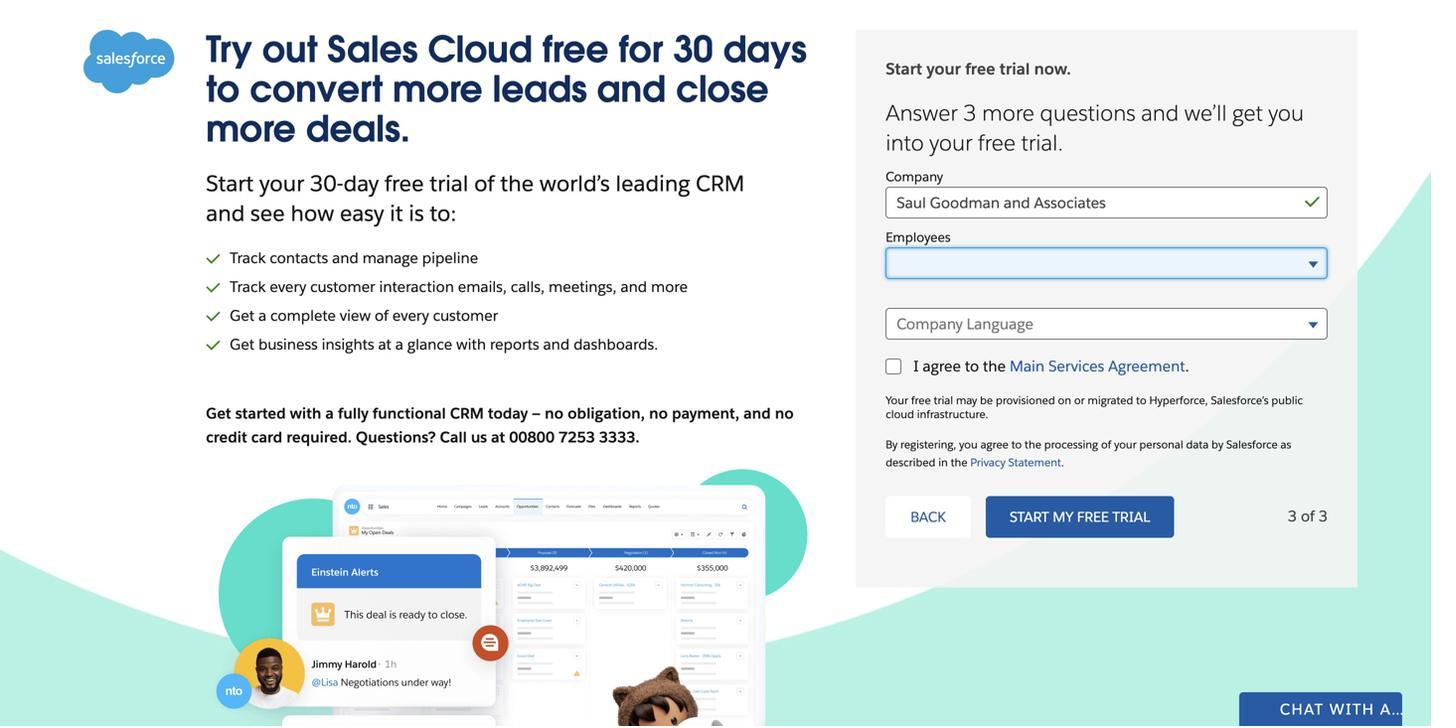 Task type: vqa. For each thing, say whether or not it's contained in the screenshot.
"as"
yes



Task type: describe. For each thing, give the bounding box(es) containing it.
cloud
[[428, 27, 533, 73]]

free inside the answer 3 more questions and we'll get you into your free trial.
[[978, 129, 1016, 157]]

the up statement
[[1025, 438, 1042, 452]]

track contacts and manage pipeline track every customer interaction emails, calls, meetings, and more get a complete view of every customer get business insights at a glance with reports and dashboards.
[[230, 249, 688, 354]]

infrastructure.
[[917, 408, 989, 422]]

1 no from the left
[[545, 404, 564, 424]]

the left main
[[983, 357, 1006, 377]]

an
[[1381, 700, 1405, 720]]

registering,
[[901, 438, 957, 452]]

1 vertical spatial get
[[230, 335, 255, 354]]

credit
[[206, 428, 247, 447]]

30-
[[310, 170, 344, 198]]

1 horizontal spatial 3
[[1289, 507, 1298, 527]]

and right meetings,
[[621, 277, 647, 297]]

be
[[980, 394, 993, 408]]

required. questions?
[[287, 428, 436, 447]]

start your free trial now.
[[886, 59, 1072, 79]]

2 vertical spatial .
[[1062, 456, 1065, 470]]

services
[[1049, 357, 1105, 377]]

view
[[340, 306, 371, 326]]

privacy statement link
[[971, 456, 1062, 470]]

data
[[1187, 438, 1209, 452]]

your inside start your 30-day free trial of the world's leading crm and see how easy it is to:
[[259, 170, 304, 198]]

and right the reports
[[543, 335, 570, 354]]

0 vertical spatial agree
[[923, 357, 961, 377]]

1 horizontal spatial every
[[393, 306, 429, 326]]

to inside "your free trial may be provisioned on or migrated to hyperforce, salesforce's public cloud infrastructure."
[[1137, 394, 1147, 408]]

manage
[[363, 249, 418, 268]]

trial inside "button"
[[1113, 508, 1151, 526]]

my
[[1053, 508, 1074, 526]]

start for start my free trial
[[1010, 508, 1050, 526]]

get inside get started with a fully functional crm today — no obligation, no payment, and no credit card required. questions? call us at
[[206, 404, 231, 424]]

answer
[[886, 99, 958, 127]]

try
[[206, 27, 252, 73]]

statement
[[1009, 456, 1062, 470]]

get started with a fully functional crm today — no obligation, no payment, and no credit card required. questions? call us at
[[206, 404, 794, 447]]

on
[[1058, 394, 1072, 408]]

or
[[1075, 394, 1085, 408]]

start for start your free trial now.
[[886, 59, 923, 79]]

interaction
[[379, 277, 454, 297]]

pipeline
[[422, 249, 478, 268]]

migrated
[[1088, 394, 1134, 408]]

public
[[1272, 394, 1304, 408]]

emails,
[[458, 277, 507, 297]]

of inside track contacts and manage pipeline track every customer interaction emails, calls, meetings, and more get a complete view of every customer get business insights at a glance with reports and dashboards.
[[375, 306, 389, 326]]

answer 3 more questions and we'll get you into your free trial.
[[886, 99, 1305, 157]]

easy
[[340, 199, 384, 228]]

how
[[291, 199, 334, 228]]

chat
[[1281, 700, 1325, 720]]

and inside get started with a fully functional crm today — no obligation, no payment, and no credit card required. questions? call us at
[[744, 404, 771, 424]]

more inside the answer 3 more questions and we'll get you into your free trial.
[[983, 99, 1035, 127]]

day
[[344, 170, 379, 198]]

for
[[619, 27, 663, 73]]

to up may
[[965, 357, 980, 377]]

your inside by registering, you agree to the processing of your personal data by salesforce as described in the
[[1115, 438, 1137, 452]]

at inside track contacts and manage pipeline track every customer interaction emails, calls, meetings, and more get a complete view of every customer get business insights at a glance with reports and dashboards.
[[378, 335, 392, 354]]

as
[[1281, 438, 1292, 452]]

by
[[1212, 438, 1224, 452]]

now.
[[1035, 59, 1072, 79]]

the inside start your 30-day free trial of the world's leading crm and see how easy it is to:
[[500, 170, 534, 198]]

back
[[911, 508, 947, 526]]

calls,
[[511, 277, 545, 297]]

days
[[723, 27, 807, 73]]

dashboards.
[[574, 335, 658, 354]]

your free trial may be provisioned on or migrated to hyperforce, salesforce's public cloud infrastructure.
[[886, 394, 1304, 422]]

glance
[[408, 335, 453, 354]]

3 inside the answer 3 more questions and we'll get you into your free trial.
[[964, 99, 977, 127]]

and left the manage
[[332, 249, 359, 268]]

2 horizontal spatial 3
[[1319, 507, 1328, 527]]

and inside the answer 3 more questions and we'll get you into your free trial.
[[1142, 99, 1180, 127]]

0 vertical spatial .
[[1186, 357, 1190, 377]]

2 horizontal spatial a
[[396, 335, 404, 354]]

with inside "chat with an exp" button
[[1330, 700, 1376, 720]]

business
[[258, 335, 318, 354]]

of inside by registering, you agree to the processing of your personal data by salesforce as described in the
[[1102, 438, 1112, 452]]

trial inside start your 30-day free trial of the world's leading crm and see how easy it is to:
[[430, 170, 469, 198]]

of inside start your 30-day free trial of the world's leading crm and see how easy it is to:
[[474, 170, 495, 198]]

0 vertical spatial a
[[258, 306, 267, 326]]

us
[[471, 428, 487, 447]]

your up answer
[[927, 59, 961, 79]]

salesforce
[[1227, 438, 1278, 452]]

back button
[[886, 497, 971, 538]]

privacy statement .
[[971, 456, 1065, 470]]

privacy
[[971, 456, 1006, 470]]

see
[[251, 199, 285, 228]]

card
[[251, 428, 283, 447]]

functional
[[373, 404, 446, 424]]

i
[[914, 357, 919, 377]]

2 no from the left
[[649, 404, 668, 424]]

by
[[886, 438, 898, 452]]

to:
[[430, 199, 457, 228]]

3 no from the left
[[775, 404, 794, 424]]

start my free trial button
[[986, 497, 1175, 538]]

processing
[[1045, 438, 1099, 452]]

and inside start your 30-day free trial of the world's leading crm and see how easy it is to:
[[206, 199, 245, 228]]

cloud
[[886, 408, 915, 422]]

today
[[488, 404, 528, 424]]

questions
[[1040, 99, 1136, 127]]

main
[[1010, 357, 1045, 377]]

try out sales cloud free for 30 days to convert more leads and close more deals.
[[206, 27, 807, 152]]

reports
[[490, 335, 540, 354]]



Task type: locate. For each thing, give the bounding box(es) containing it.
may
[[956, 394, 978, 408]]

insights
[[322, 335, 374, 354]]

2 vertical spatial start
[[1010, 508, 1050, 526]]

0 vertical spatial customer
[[310, 277, 375, 297]]

your inside the answer 3 more questions and we'll get you into your free trial.
[[930, 129, 973, 157]]

0 horizontal spatial start
[[206, 170, 254, 198]]

deals.
[[306, 106, 411, 152]]

world's
[[540, 170, 610, 198]]

2 horizontal spatial with
[[1330, 700, 1376, 720]]

free left trial.
[[978, 129, 1016, 157]]

at inside get started with a fully functional crm today — no obligation, no payment, and no credit card required. questions? call us at
[[491, 428, 505, 447]]

trial
[[1000, 59, 1030, 79], [430, 170, 469, 198], [934, 394, 954, 408], [1113, 508, 1151, 526]]

to
[[206, 67, 240, 112], [965, 357, 980, 377], [1137, 394, 1147, 408], [1012, 438, 1022, 452]]

0 horizontal spatial customer
[[310, 277, 375, 297]]

3 of 3
[[1289, 507, 1328, 527]]

is
[[409, 199, 424, 228]]

2 horizontal spatial no
[[775, 404, 794, 424]]

start up answer
[[886, 59, 923, 79]]

0 horizontal spatial 3
[[964, 99, 977, 127]]

1 vertical spatial start
[[206, 170, 254, 198]]

every down contacts
[[270, 277, 307, 297]]

1 horizontal spatial at
[[491, 428, 505, 447]]

we'll
[[1185, 99, 1228, 127]]

start inside "button"
[[1010, 508, 1050, 526]]

more inside track contacts and manage pipeline track every customer interaction emails, calls, meetings, and more get a complete view of every customer get business insights at a glance with reports and dashboards.
[[651, 277, 688, 297]]

0 vertical spatial you
[[1269, 99, 1305, 127]]

start inside start your 30-day free trial of the world's leading crm and see how easy it is to:
[[206, 170, 254, 198]]

0 vertical spatial with
[[456, 335, 486, 354]]

and inside 'try out sales cloud free for 30 days to convert more leads and close more deals.'
[[597, 67, 666, 112]]

customer down emails,
[[433, 306, 498, 326]]

i agree to the main services agreement .
[[914, 357, 1190, 377]]

0 horizontal spatial at
[[378, 335, 392, 354]]

trial right my
[[1113, 508, 1151, 526]]

1 vertical spatial agree
[[981, 438, 1009, 452]]

track up the 'business'
[[230, 277, 266, 297]]

out
[[262, 27, 318, 73]]

crm inside start your 30-day free trial of the world's leading crm and see how easy it is to:
[[696, 170, 745, 198]]

customer up view
[[310, 277, 375, 297]]

at right us in the left bottom of the page
[[491, 428, 505, 447]]

to left the out
[[206, 67, 240, 112]]

to inside by registering, you agree to the processing of your personal data by salesforce as described in the
[[1012, 438, 1022, 452]]

1 horizontal spatial customer
[[433, 306, 498, 326]]

trial left may
[[934, 394, 954, 408]]

a up the 'business'
[[258, 306, 267, 326]]

0 horizontal spatial every
[[270, 277, 307, 297]]

0 vertical spatial at
[[378, 335, 392, 354]]

1 horizontal spatial you
[[1269, 99, 1305, 127]]

personal
[[1140, 438, 1184, 452]]

customer
[[310, 277, 375, 297], [433, 306, 498, 326]]

call
[[440, 428, 467, 447]]

you
[[1269, 99, 1305, 127], [960, 438, 978, 452]]

. down obligation,
[[636, 428, 640, 447]]

meetings,
[[549, 277, 617, 297]]

start for start your 30-day free trial of the world's leading crm and see how easy it is to:
[[206, 170, 254, 198]]

free
[[543, 27, 609, 73], [966, 59, 996, 79], [978, 129, 1016, 157], [385, 170, 424, 198], [912, 394, 931, 408], [1078, 508, 1109, 526]]

free up it
[[385, 170, 424, 198]]

0 vertical spatial track
[[230, 249, 266, 268]]

and left see
[[206, 199, 245, 228]]

30
[[673, 27, 713, 73]]

you inside by registering, you agree to the processing of your personal data by salesforce as described in the
[[960, 438, 978, 452]]

free inside start my free trial "button"
[[1078, 508, 1109, 526]]

every down interaction
[[393, 306, 429, 326]]

start
[[886, 59, 923, 79], [206, 170, 254, 198], [1010, 508, 1050, 526]]

0 horizontal spatial no
[[545, 404, 564, 424]]

your up see
[[259, 170, 304, 198]]

sales
[[328, 27, 418, 73]]

agree up privacy
[[981, 438, 1009, 452]]

provisioned
[[996, 394, 1056, 408]]

a left fully
[[326, 404, 334, 424]]

with right glance
[[456, 335, 486, 354]]

free inside 'try out sales cloud free for 30 days to convert more leads and close more deals.'
[[543, 27, 609, 73]]

Company text field
[[886, 187, 1328, 219]]

by registering, you agree to the processing of your personal data by salesforce as described in the
[[886, 438, 1292, 470]]

no right payment,
[[775, 404, 794, 424]]

a left glance
[[396, 335, 404, 354]]

agreement
[[1109, 357, 1186, 377]]

you up privacy
[[960, 438, 978, 452]]

start left my
[[1010, 508, 1050, 526]]

get left complete
[[230, 306, 255, 326]]

2 vertical spatial get
[[206, 404, 231, 424]]

you right "get"
[[1269, 99, 1305, 127]]

0 vertical spatial every
[[270, 277, 307, 297]]

0 vertical spatial get
[[230, 306, 255, 326]]

get
[[1233, 99, 1264, 127]]

contacts
[[270, 249, 328, 268]]

with
[[456, 335, 486, 354], [290, 404, 322, 424], [1330, 700, 1376, 720]]

free right your
[[912, 394, 931, 408]]

1 horizontal spatial a
[[326, 404, 334, 424]]

leading
[[616, 170, 691, 198]]

0 vertical spatial start
[[886, 59, 923, 79]]

of
[[474, 170, 495, 198], [375, 306, 389, 326], [1102, 438, 1112, 452], [1301, 507, 1315, 527]]

complete
[[270, 306, 336, 326]]

interactive dashboard of sales cloud on laptop and mobile screen image
[[206, 470, 836, 727]]

1 vertical spatial a
[[396, 335, 404, 354]]

1 horizontal spatial start
[[886, 59, 923, 79]]

trial inside "your free trial may be provisioned on or migrated to hyperforce, salesforce's public cloud infrastructure."
[[934, 394, 954, 408]]

the left world's
[[500, 170, 534, 198]]

more
[[393, 67, 483, 112], [983, 99, 1035, 127], [206, 106, 296, 152], [651, 277, 688, 297]]

0 horizontal spatial you
[[960, 438, 978, 452]]

to up privacy statement .
[[1012, 438, 1022, 452]]

crm up us in the left bottom of the page
[[450, 404, 484, 424]]

your down answer
[[930, 129, 973, 157]]

in
[[939, 456, 948, 470]]

start your 30-day free trial of the world's leading crm and see how easy it is to:
[[206, 170, 745, 228]]

salesforce's
[[1211, 394, 1269, 408]]

and left we'll
[[1142, 99, 1180, 127]]

2 vertical spatial with
[[1330, 700, 1376, 720]]

crm inside get started with a fully functional crm today — no obligation, no payment, and no credit card required. questions? call us at
[[450, 404, 484, 424]]

2 horizontal spatial start
[[1010, 508, 1050, 526]]

crm right leading
[[696, 170, 745, 198]]

chat with an exp button
[[1240, 693, 1432, 727]]

exp
[[1411, 700, 1432, 720]]

1 vertical spatial at
[[491, 428, 505, 447]]

1 horizontal spatial no
[[649, 404, 668, 424]]

0 horizontal spatial a
[[258, 306, 267, 326]]

1 vertical spatial with
[[290, 404, 322, 424]]

a
[[258, 306, 267, 326], [396, 335, 404, 354], [326, 404, 334, 424]]

1 horizontal spatial crm
[[696, 170, 745, 198]]

get
[[230, 306, 255, 326], [230, 335, 255, 354], [206, 404, 231, 424]]

you inside the answer 3 more questions and we'll get you into your free trial.
[[1269, 99, 1305, 127]]

.
[[1186, 357, 1190, 377], [636, 428, 640, 447], [1062, 456, 1065, 470]]

free left for
[[543, 27, 609, 73]]

and right payment,
[[744, 404, 771, 424]]

track down see
[[230, 249, 266, 268]]

0 vertical spatial crm
[[696, 170, 745, 198]]

to right the migrated
[[1137, 394, 1147, 408]]

1 vertical spatial every
[[393, 306, 429, 326]]

chat with an exp
[[1281, 700, 1432, 720]]

leads
[[493, 67, 587, 112]]

free right my
[[1078, 508, 1109, 526]]

the right in
[[951, 456, 968, 470]]

no
[[545, 404, 564, 424], [649, 404, 668, 424], [775, 404, 794, 424]]

1 horizontal spatial with
[[456, 335, 486, 354]]

track
[[230, 249, 266, 268], [230, 277, 266, 297]]

a inside get started with a fully functional crm today — no obligation, no payment, and no credit card required. questions? call us at
[[326, 404, 334, 424]]

it
[[390, 199, 403, 228]]

1 vertical spatial crm
[[450, 404, 484, 424]]

convert
[[250, 67, 383, 112]]

free inside start your 30-day free trial of the world's leading crm and see how easy it is to:
[[385, 170, 424, 198]]

your
[[886, 394, 909, 408]]

and left 30 at the top of page
[[597, 67, 666, 112]]

0 horizontal spatial .
[[636, 428, 640, 447]]

obligation,
[[568, 404, 645, 424]]

1 vertical spatial track
[[230, 277, 266, 297]]

started
[[235, 404, 286, 424]]

with inside track contacts and manage pipeline track every customer interaction emails, calls, meetings, and more get a complete view of every customer get business insights at a glance with reports and dashboards.
[[456, 335, 486, 354]]

described
[[886, 456, 936, 470]]

. up hyperforce,
[[1186, 357, 1190, 377]]

—
[[532, 404, 541, 424]]

every
[[270, 277, 307, 297], [393, 306, 429, 326]]

with right started in the left bottom of the page
[[290, 404, 322, 424]]

1 vertical spatial .
[[636, 428, 640, 447]]

1 horizontal spatial agree
[[981, 438, 1009, 452]]

into
[[886, 129, 924, 157]]

1 horizontal spatial .
[[1062, 456, 1065, 470]]

start up see
[[206, 170, 254, 198]]

. down processing
[[1062, 456, 1065, 470]]

2 vertical spatial a
[[326, 404, 334, 424]]

with left an
[[1330, 700, 1376, 720]]

0 horizontal spatial with
[[290, 404, 322, 424]]

at
[[378, 335, 392, 354], [491, 428, 505, 447]]

main services agreement link
[[1010, 357, 1186, 377]]

1 vertical spatial customer
[[433, 306, 498, 326]]

agree right the i
[[923, 357, 961, 377]]

1 vertical spatial you
[[960, 438, 978, 452]]

trial left now.
[[1000, 59, 1030, 79]]

get up credit
[[206, 404, 231, 424]]

1 track from the top
[[230, 249, 266, 268]]

free left now.
[[966, 59, 996, 79]]

your
[[927, 59, 961, 79], [930, 129, 973, 157], [259, 170, 304, 198], [1115, 438, 1137, 452]]

2 track from the top
[[230, 277, 266, 297]]

0 horizontal spatial agree
[[923, 357, 961, 377]]

fully
[[338, 404, 369, 424]]

go to the homepage image
[[84, 30, 175, 93]]

trial up "to:"
[[430, 170, 469, 198]]

at right the insights
[[378, 335, 392, 354]]

start my free trial
[[1010, 508, 1151, 526]]

hyperforce,
[[1150, 394, 1209, 408]]

trial.
[[1022, 129, 1064, 157]]

your left personal at right bottom
[[1115, 438, 1137, 452]]

2 horizontal spatial .
[[1186, 357, 1190, 377]]

no left payment,
[[649, 404, 668, 424]]

0 horizontal spatial crm
[[450, 404, 484, 424]]

agree inside by registering, you agree to the processing of your personal data by salesforce as described in the
[[981, 438, 1009, 452]]

with inside get started with a fully functional crm today — no obligation, no payment, and no credit card required. questions? call us at
[[290, 404, 322, 424]]

free inside "your free trial may be provisioned on or migrated to hyperforce, salesforce's public cloud infrastructure."
[[912, 394, 931, 408]]

to inside 'try out sales cloud free for 30 days to convert more leads and close more deals.'
[[206, 67, 240, 112]]

get left the 'business'
[[230, 335, 255, 354]]

payment,
[[672, 404, 740, 424]]

no right —
[[545, 404, 564, 424]]



